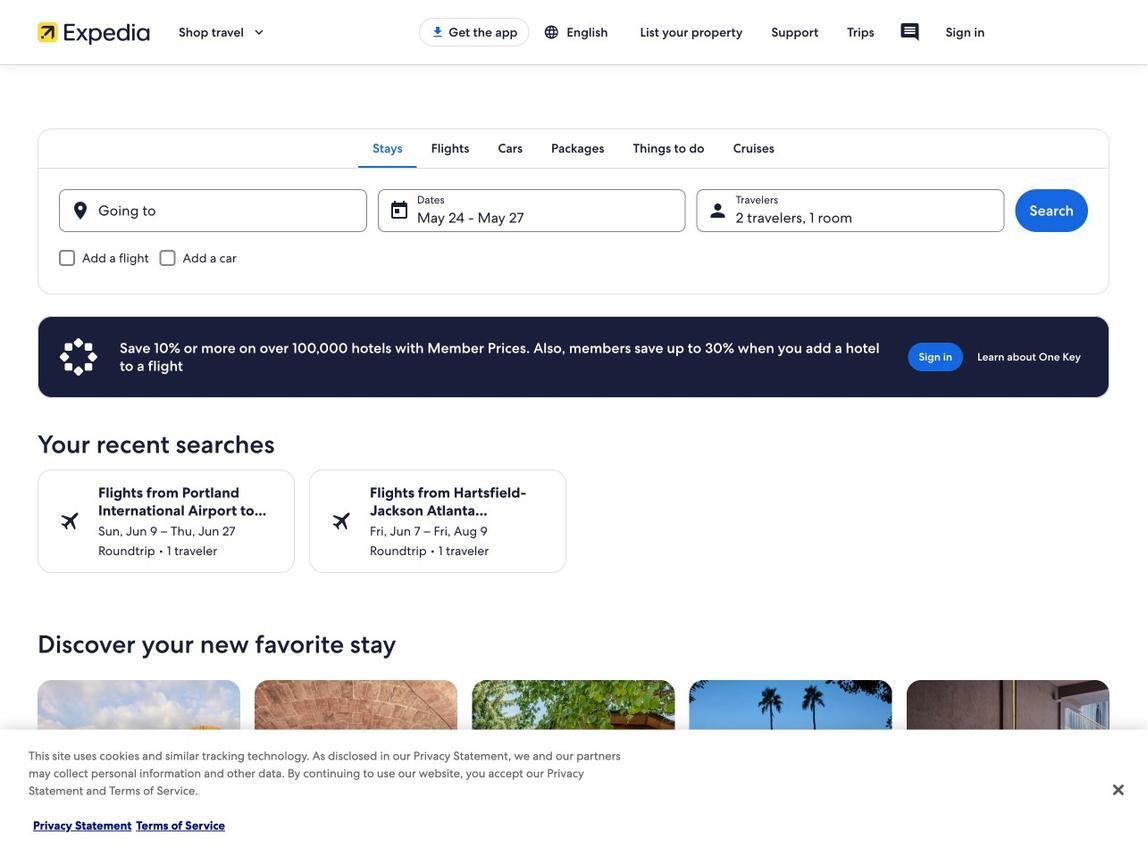 Task type: locate. For each thing, give the bounding box(es) containing it.
tab list
[[38, 129, 1110, 168]]

communication center icon image
[[899, 21, 921, 43]]

privacy alert dialog
[[0, 730, 1147, 856]]

main content
[[0, 64, 1147, 856]]

flights image
[[59, 511, 80, 533], [331, 511, 352, 533]]

download the app button image
[[431, 25, 445, 39]]

expedia logo image
[[38, 20, 150, 45]]

1 horizontal spatial flights image
[[331, 511, 352, 533]]

0 horizontal spatial flights image
[[59, 511, 80, 533]]



Task type: describe. For each thing, give the bounding box(es) containing it.
2 flights image from the left
[[331, 511, 352, 533]]

small image
[[544, 24, 560, 40]]

1 flights image from the left
[[59, 511, 80, 533]]

trailing image
[[251, 24, 267, 40]]



Task type: vqa. For each thing, say whether or not it's contained in the screenshot.
'Communication Center icon' in the right of the page
yes



